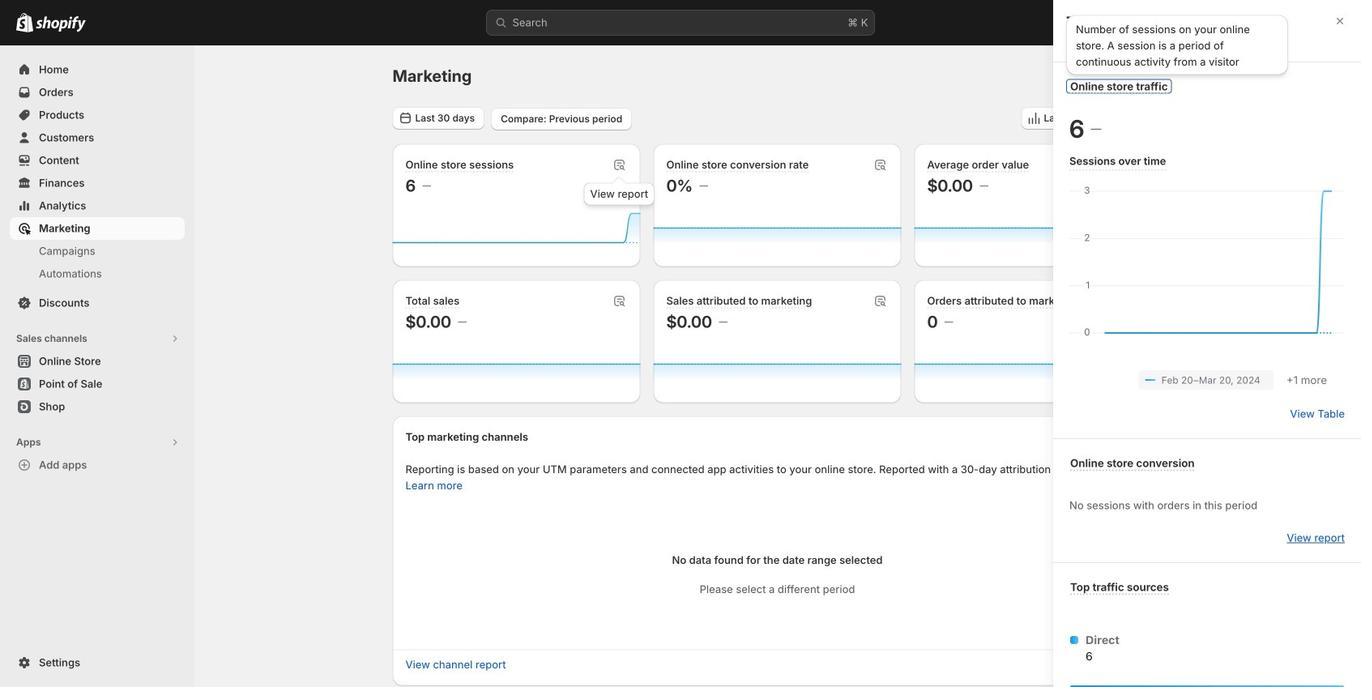 Task type: locate. For each thing, give the bounding box(es) containing it.
list
[[1083, 370, 1332, 390]]

tooltip
[[1076, 21, 1279, 70]]



Task type: describe. For each thing, give the bounding box(es) containing it.
shopify image
[[36, 16, 86, 32]]



Task type: vqa. For each thing, say whether or not it's contained in the screenshot.
Shopify image
yes



